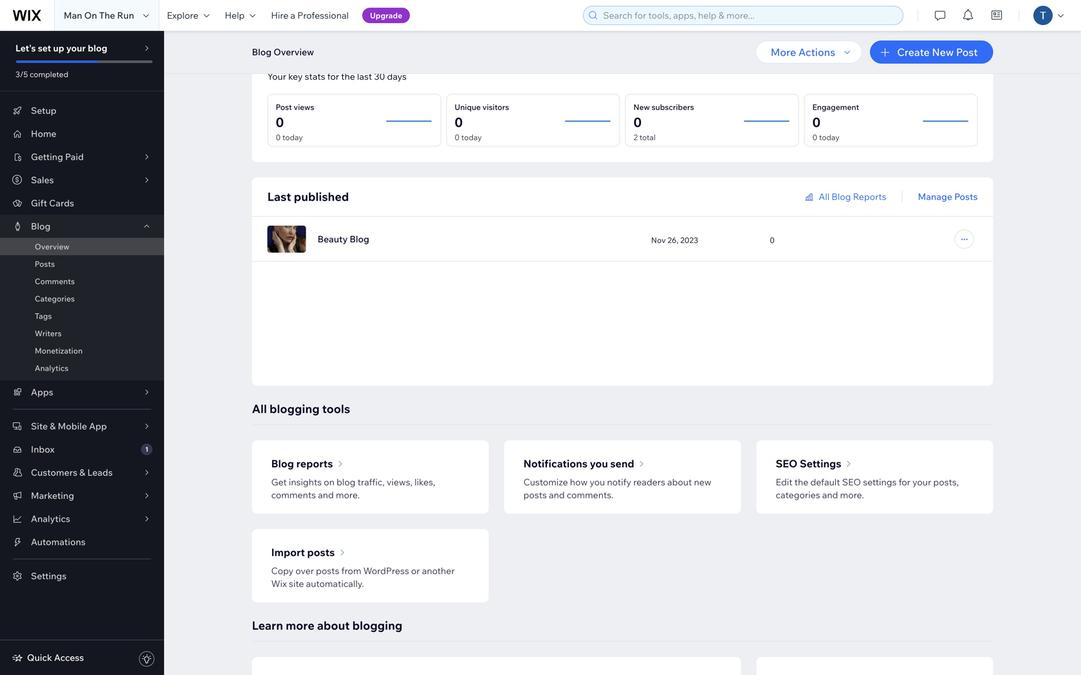 Task type: vqa. For each thing, say whether or not it's contained in the screenshot.
Last
yes



Task type: locate. For each thing, give the bounding box(es) containing it.
notifications you send
[[524, 458, 635, 471]]

1 vertical spatial for
[[899, 477, 911, 488]]

posts up 'over'
[[307, 547, 335, 559]]

0 today down unique
[[455, 133, 482, 142]]

on
[[84, 10, 97, 21]]

help button
[[217, 0, 263, 31]]

1 you from the top
[[590, 458, 608, 471]]

hire a professional link
[[263, 0, 357, 31]]

analytics inside analytics your key stats for the last 30 days
[[267, 53, 314, 66]]

wix
[[271, 579, 287, 590]]

overview up posts link
[[35, 242, 69, 252]]

and
[[318, 490, 334, 501], [549, 490, 565, 501], [823, 490, 838, 501]]

all inside button
[[819, 191, 830, 202]]

0 today down the post views
[[276, 133, 303, 142]]

learn
[[252, 619, 283, 633]]

0 vertical spatial your
[[66, 42, 86, 54]]

comments link
[[0, 273, 164, 290]]

and for you
[[549, 490, 565, 501]]

blog inside sidebar element
[[88, 42, 107, 54]]

& left leads
[[79, 467, 85, 479]]

posts inside "customize how you notify readers about new posts and comments."
[[524, 490, 547, 501]]

comments
[[271, 490, 316, 501]]

writers
[[35, 329, 62, 339]]

0 vertical spatial all
[[819, 191, 830, 202]]

posts up automatically.
[[316, 566, 339, 577]]

1 vertical spatial about
[[317, 619, 350, 633]]

1 vertical spatial posts
[[35, 259, 55, 269]]

posts
[[524, 490, 547, 501], [307, 547, 335, 559], [316, 566, 339, 577]]

views
[[294, 102, 314, 112]]

0 vertical spatial blogging
[[270, 402, 320, 417]]

blog
[[88, 42, 107, 54], [337, 477, 356, 488]]

post right create
[[957, 46, 978, 59]]

0 vertical spatial post
[[957, 46, 978, 59]]

beauty
[[318, 234, 348, 245]]

your inside 'edit the default seo settings for your posts, categories and more.'
[[913, 477, 932, 488]]

settings inside sidebar element
[[31, 571, 67, 582]]

0 vertical spatial the
[[341, 71, 355, 82]]

1 horizontal spatial more.
[[840, 490, 864, 501]]

2 0 today from the left
[[455, 133, 482, 142]]

the up categories
[[795, 477, 809, 488]]

0 horizontal spatial all
[[252, 402, 267, 417]]

0 vertical spatial for
[[327, 71, 339, 82]]

from
[[342, 566, 361, 577]]

your right up
[[66, 42, 86, 54]]

2 vertical spatial posts
[[316, 566, 339, 577]]

monetization
[[35, 346, 83, 356]]

and inside get insights on blog traffic, views, likes, comments and more.
[[318, 490, 334, 501]]

posts down customize
[[524, 490, 547, 501]]

and down default
[[823, 490, 838, 501]]

manage posts button
[[918, 191, 978, 203]]

and inside "customize how you notify readers about new posts and comments."
[[549, 490, 565, 501]]

tags
[[35, 312, 52, 321]]

access
[[54, 653, 84, 664]]

2 horizontal spatial today
[[819, 133, 840, 142]]

you up comments.
[[590, 477, 605, 488]]

0 horizontal spatial and
[[318, 490, 334, 501]]

3/5 completed
[[15, 70, 68, 79]]

you left send
[[590, 458, 608, 471]]

analytics
[[939, 52, 978, 63], [267, 53, 314, 66], [35, 364, 69, 373], [31, 514, 70, 525]]

0 horizontal spatial the
[[341, 71, 355, 82]]

1 horizontal spatial seo
[[842, 477, 861, 488]]

1 horizontal spatial posts
[[955, 191, 978, 202]]

likes,
[[415, 477, 435, 488]]

1 horizontal spatial blog
[[337, 477, 356, 488]]

quick access
[[27, 653, 84, 664]]

1 horizontal spatial new
[[932, 46, 954, 59]]

posts right manage
[[955, 191, 978, 202]]

0 today for post
[[276, 133, 303, 142]]

marketing
[[31, 491, 74, 502]]

overview up key
[[274, 46, 314, 58]]

man on the run
[[64, 10, 134, 21]]

0 vertical spatial blog
[[88, 42, 107, 54]]

or
[[411, 566, 420, 577]]

blog
[[252, 46, 272, 58], [917, 52, 937, 63], [832, 191, 851, 202], [31, 221, 51, 232], [350, 234, 369, 245], [271, 458, 294, 471]]

0 today
[[276, 133, 303, 142], [455, 133, 482, 142], [813, 133, 840, 142]]

more. down default
[[840, 490, 864, 501]]

1 vertical spatial all
[[252, 402, 267, 417]]

& for customers
[[79, 467, 85, 479]]

analytics right create
[[939, 52, 978, 63]]

more. down traffic,
[[336, 490, 360, 501]]

1 horizontal spatial today
[[461, 133, 482, 142]]

1 vertical spatial your
[[913, 477, 932, 488]]

0 vertical spatial settings
[[800, 458, 842, 471]]

0 vertical spatial about
[[668, 477, 692, 488]]

automatically.
[[306, 579, 364, 590]]

0 today for unique
[[455, 133, 482, 142]]

seo
[[776, 458, 798, 471], [842, 477, 861, 488]]

1 vertical spatial post
[[276, 102, 292, 112]]

0 horizontal spatial your
[[66, 42, 86, 54]]

1 vertical spatial overview
[[35, 242, 69, 252]]

0 vertical spatial posts
[[524, 490, 547, 501]]

& right site
[[50, 421, 56, 432]]

1 vertical spatial blogging
[[353, 619, 403, 633]]

1 horizontal spatial 0 today
[[455, 133, 482, 142]]

for
[[327, 71, 339, 82], [899, 477, 911, 488]]

0 vertical spatial posts
[[955, 191, 978, 202]]

1 horizontal spatial all
[[819, 191, 830, 202]]

settings up default
[[800, 458, 842, 471]]

edit
[[776, 477, 793, 488]]

2 horizontal spatial 0 today
[[813, 133, 840, 142]]

1 horizontal spatial and
[[549, 490, 565, 501]]

seo settings
[[776, 458, 842, 471]]

0 horizontal spatial overview
[[35, 242, 69, 252]]

paid
[[65, 151, 84, 163]]

the left 'last'
[[341, 71, 355, 82]]

all blog reports button
[[804, 191, 887, 203]]

about right more
[[317, 619, 350, 633]]

blogging left tools
[[270, 402, 320, 417]]

analytics down monetization
[[35, 364, 69, 373]]

today down engagement
[[819, 133, 840, 142]]

sales
[[31, 174, 54, 186]]

0 horizontal spatial &
[[50, 421, 56, 432]]

settings down the automations
[[31, 571, 67, 582]]

get insights on blog traffic, views, likes, comments and more.
[[271, 477, 435, 501]]

overview inside overview link
[[35, 242, 69, 252]]

leads
[[87, 467, 113, 479]]

2 today from the left
[[461, 133, 482, 142]]

upgrade button
[[362, 8, 410, 23]]

post left 'views'
[[276, 102, 292, 112]]

man
[[64, 10, 82, 21]]

your inside sidebar element
[[66, 42, 86, 54]]

how
[[570, 477, 588, 488]]

go to blog analytics button
[[892, 52, 978, 63]]

3 0 today from the left
[[813, 133, 840, 142]]

2 horizontal spatial and
[[823, 490, 838, 501]]

copy
[[271, 566, 294, 577]]

blog right on at the bottom
[[337, 477, 356, 488]]

and down on at the bottom
[[318, 490, 334, 501]]

blog reports
[[271, 458, 333, 471]]

0 today down engagement
[[813, 133, 840, 142]]

today down the post views
[[283, 133, 303, 142]]

insights
[[289, 477, 322, 488]]

the
[[341, 71, 355, 82], [795, 477, 809, 488]]

marketing button
[[0, 485, 164, 508]]

0 vertical spatial you
[[590, 458, 608, 471]]

1 vertical spatial blog
[[337, 477, 356, 488]]

new subscribers
[[634, 102, 694, 112]]

and down customize
[[549, 490, 565, 501]]

seo up edit
[[776, 458, 798, 471]]

1 more. from the left
[[336, 490, 360, 501]]

monetization link
[[0, 342, 164, 360]]

blogging down copy over posts from wordpress or another wix site automatically.
[[353, 619, 403, 633]]

1 vertical spatial seo
[[842, 477, 861, 488]]

posts up comments
[[35, 259, 55, 269]]

0 horizontal spatial blog
[[88, 42, 107, 54]]

1 today from the left
[[283, 133, 303, 142]]

explore
[[167, 10, 198, 21]]

seo right default
[[842, 477, 861, 488]]

actions
[[799, 46, 836, 59]]

& for site
[[50, 421, 56, 432]]

0 horizontal spatial posts
[[35, 259, 55, 269]]

0 horizontal spatial 0 today
[[276, 133, 303, 142]]

1 vertical spatial you
[[590, 477, 605, 488]]

1 horizontal spatial &
[[79, 467, 85, 479]]

1 horizontal spatial the
[[795, 477, 809, 488]]

upgrade
[[370, 11, 402, 20]]

26,
[[668, 236, 679, 245]]

0 vertical spatial overview
[[274, 46, 314, 58]]

2 and from the left
[[549, 490, 565, 501]]

blog inside dropdown button
[[31, 221, 51, 232]]

0 horizontal spatial new
[[634, 102, 650, 112]]

wordpress
[[363, 566, 409, 577]]

site
[[31, 421, 48, 432]]

reports
[[296, 458, 333, 471]]

edit the default seo settings for your posts, categories and more.
[[776, 477, 959, 501]]

notifications
[[524, 458, 588, 471]]

1 horizontal spatial settings
[[800, 458, 842, 471]]

new up 2 total
[[634, 102, 650, 112]]

2 you from the top
[[590, 477, 605, 488]]

0 horizontal spatial today
[[283, 133, 303, 142]]

new inside button
[[932, 46, 954, 59]]

your left posts,
[[913, 477, 932, 488]]

analytics down marketing
[[31, 514, 70, 525]]

the inside 'edit the default seo settings for your posts, categories and more.'
[[795, 477, 809, 488]]

0 vertical spatial &
[[50, 421, 56, 432]]

1 horizontal spatial post
[[957, 46, 978, 59]]

2 more. from the left
[[840, 490, 864, 501]]

analytics up key
[[267, 53, 314, 66]]

the inside analytics your key stats for the last 30 days
[[341, 71, 355, 82]]

all for all blogging tools
[[252, 402, 267, 417]]

new right create
[[932, 46, 954, 59]]

1 and from the left
[[318, 490, 334, 501]]

1 vertical spatial &
[[79, 467, 85, 479]]

0 horizontal spatial for
[[327, 71, 339, 82]]

posts
[[955, 191, 978, 202], [35, 259, 55, 269]]

0 horizontal spatial blogging
[[270, 402, 320, 417]]

send
[[611, 458, 635, 471]]

post views
[[276, 102, 314, 112]]

0 horizontal spatial more.
[[336, 490, 360, 501]]

for right stats
[[327, 71, 339, 82]]

nov
[[651, 236, 666, 245]]

1 0 today from the left
[[276, 133, 303, 142]]

today
[[283, 133, 303, 142], [461, 133, 482, 142], [819, 133, 840, 142]]

0 vertical spatial new
[[932, 46, 954, 59]]

30
[[374, 71, 385, 82]]

published
[[294, 190, 349, 204]]

comments.
[[567, 490, 614, 501]]

1 horizontal spatial overview
[[274, 46, 314, 58]]

1 horizontal spatial for
[[899, 477, 911, 488]]

blog button
[[0, 215, 164, 238]]

about left the new on the right bottom of page
[[668, 477, 692, 488]]

for right settings on the right bottom of page
[[899, 477, 911, 488]]

blog overview
[[252, 46, 314, 58]]

subscribers
[[652, 102, 694, 112]]

today down unique
[[461, 133, 482, 142]]

1 vertical spatial the
[[795, 477, 809, 488]]

blog down man on the run
[[88, 42, 107, 54]]

traffic,
[[358, 477, 385, 488]]

3 and from the left
[[823, 490, 838, 501]]

days
[[387, 71, 407, 82]]

1 horizontal spatial about
[[668, 477, 692, 488]]

0 horizontal spatial settings
[[31, 571, 67, 582]]

professional
[[298, 10, 349, 21]]

0 horizontal spatial about
[[317, 619, 350, 633]]

1 vertical spatial settings
[[31, 571, 67, 582]]

sidebar element
[[0, 31, 164, 676]]

1 horizontal spatial your
[[913, 477, 932, 488]]

0 vertical spatial seo
[[776, 458, 798, 471]]



Task type: describe. For each thing, give the bounding box(es) containing it.
notify
[[607, 477, 632, 488]]

for inside 'edit the default seo settings for your posts, categories and more.'
[[899, 477, 911, 488]]

getting paid button
[[0, 145, 164, 169]]

gift cards
[[31, 198, 74, 209]]

more. inside 'edit the default seo settings for your posts, categories and more.'
[[840, 490, 864, 501]]

on
[[324, 477, 335, 488]]

post inside button
[[957, 46, 978, 59]]

posts inside button
[[955, 191, 978, 202]]

settings
[[863, 477, 897, 488]]

categories link
[[0, 290, 164, 308]]

overview inside blog overview button
[[274, 46, 314, 58]]

cards
[[49, 198, 74, 209]]

analytics inside dropdown button
[[31, 514, 70, 525]]

import
[[271, 547, 305, 559]]

copy over posts from wordpress or another wix site automatically.
[[271, 566, 455, 590]]

3/5
[[15, 70, 28, 79]]

3 today from the left
[[819, 133, 840, 142]]

setup
[[31, 105, 56, 116]]

views,
[[387, 477, 413, 488]]

create new post button
[[870, 41, 994, 64]]

all blog reports
[[819, 191, 887, 202]]

blog inside button
[[917, 52, 937, 63]]

the
[[99, 10, 115, 21]]

1
[[145, 446, 148, 454]]

you inside "customize how you notify readers about new posts and comments."
[[590, 477, 605, 488]]

stats
[[305, 71, 325, 82]]

sales button
[[0, 169, 164, 192]]

0 horizontal spatial seo
[[776, 458, 798, 471]]

posts inside copy over posts from wordpress or another wix site automatically.
[[316, 566, 339, 577]]

customers & leads
[[31, 467, 113, 479]]

hire a professional
[[271, 10, 349, 21]]

for inside analytics your key stats for the last 30 days
[[327, 71, 339, 82]]

customers & leads button
[[0, 462, 164, 485]]

2 total
[[634, 133, 656, 142]]

tools
[[322, 402, 350, 417]]

today for unique
[[461, 133, 482, 142]]

comments
[[35, 277, 75, 286]]

seo inside 'edit the default seo settings for your posts, categories and more.'
[[842, 477, 861, 488]]

engagement
[[813, 102, 859, 112]]

completed
[[30, 70, 68, 79]]

analytics your key stats for the last 30 days
[[267, 53, 407, 82]]

setup link
[[0, 99, 164, 122]]

categories
[[35, 294, 75, 304]]

more
[[286, 619, 315, 633]]

visitors
[[483, 102, 509, 112]]

0 horizontal spatial post
[[276, 102, 292, 112]]

set
[[38, 42, 51, 54]]

run
[[117, 10, 134, 21]]

2
[[634, 133, 638, 142]]

1 horizontal spatial blogging
[[353, 619, 403, 633]]

apps button
[[0, 381, 164, 404]]

blog inside get insights on blog traffic, views, likes, comments and more.
[[337, 477, 356, 488]]

unique
[[455, 102, 481, 112]]

import posts
[[271, 547, 335, 559]]

more. inside get insights on blog traffic, views, likes, comments and more.
[[336, 490, 360, 501]]

beauty blog
[[318, 234, 369, 245]]

let's
[[15, 42, 36, 54]]

site & mobile app button
[[0, 415, 164, 438]]

about inside "customize how you notify readers about new posts and comments."
[[668, 477, 692, 488]]

analytics inside button
[[939, 52, 978, 63]]

inbox
[[31, 444, 55, 455]]

settings link
[[0, 565, 164, 588]]

1 vertical spatial posts
[[307, 547, 335, 559]]

readers
[[634, 477, 666, 488]]

help
[[225, 10, 245, 21]]

total
[[640, 133, 656, 142]]

last published
[[267, 190, 349, 204]]

posts link
[[0, 256, 164, 273]]

more
[[771, 46, 796, 59]]

automations
[[31, 537, 86, 548]]

reports
[[853, 191, 887, 202]]

more actions
[[771, 46, 836, 59]]

last
[[267, 190, 291, 204]]

blog overview button
[[246, 42, 321, 62]]

new
[[694, 477, 712, 488]]

site
[[289, 579, 304, 590]]

and for reports
[[318, 490, 334, 501]]

quick
[[27, 653, 52, 664]]

automations link
[[0, 531, 164, 554]]

Search for tools, apps, help & more... field
[[599, 6, 899, 24]]

analytics link
[[0, 360, 164, 377]]

app
[[89, 421, 107, 432]]

manage posts
[[918, 191, 978, 202]]

getting paid
[[31, 151, 84, 163]]

and inside 'edit the default seo settings for your posts, categories and more.'
[[823, 490, 838, 501]]

more actions button
[[756, 41, 863, 64]]

gift
[[31, 198, 47, 209]]

create
[[898, 46, 930, 59]]

let's set up your blog
[[15, 42, 107, 54]]

over
[[296, 566, 314, 577]]

today for post
[[283, 133, 303, 142]]

home
[[31, 128, 57, 139]]

posts inside sidebar element
[[35, 259, 55, 269]]

1 vertical spatial new
[[634, 102, 650, 112]]

get
[[271, 477, 287, 488]]

overview link
[[0, 238, 164, 256]]

default
[[811, 477, 840, 488]]

customize
[[524, 477, 568, 488]]

customize how you notify readers about new posts and comments.
[[524, 477, 712, 501]]

mobile
[[58, 421, 87, 432]]

posts,
[[934, 477, 959, 488]]

go
[[892, 52, 904, 63]]

hire
[[271, 10, 289, 21]]

analytics button
[[0, 508, 164, 531]]

all for all blog reports
[[819, 191, 830, 202]]

your
[[267, 71, 286, 82]]

apps
[[31, 387, 53, 398]]



